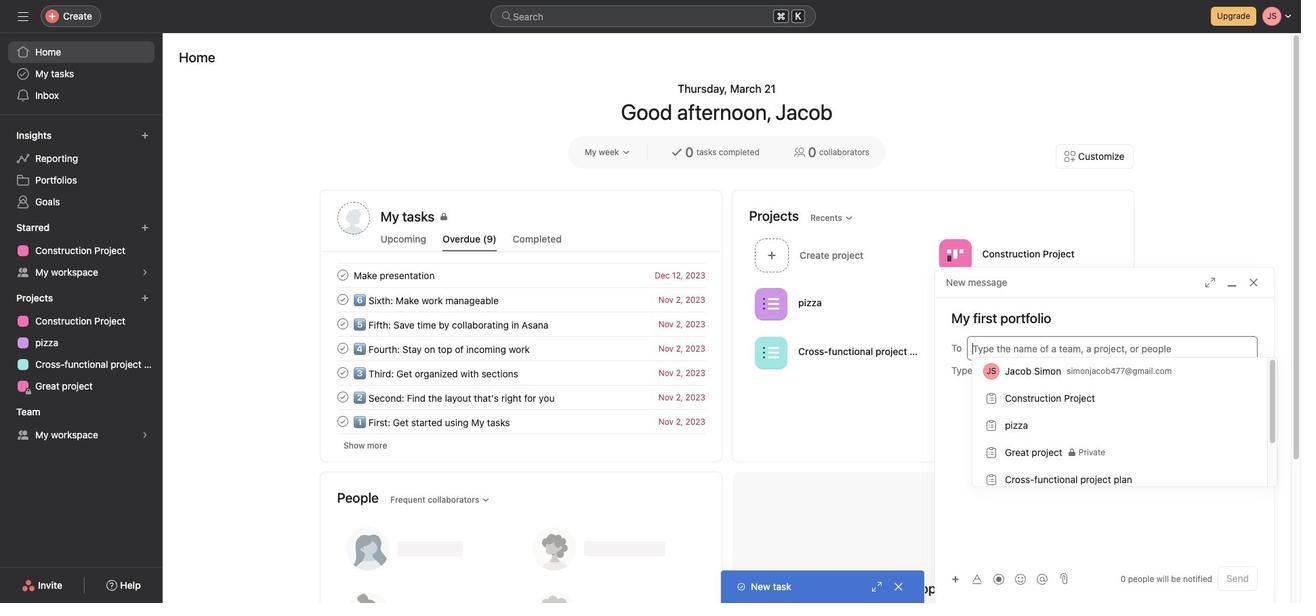 Task type: locate. For each thing, give the bounding box(es) containing it.
1 vertical spatial mark complete image
[[334, 340, 351, 356]]

4 mark complete image from the top
[[334, 389, 351, 405]]

Mark complete checkbox
[[334, 291, 351, 308], [334, 340, 351, 356], [334, 365, 351, 381], [334, 389, 351, 405], [334, 413, 351, 430]]

add profile photo image
[[337, 202, 370, 234]]

board image
[[947, 296, 963, 312]]

1 vertical spatial close image
[[893, 581, 904, 592]]

Add subject text field
[[935, 309, 1274, 328]]

0 vertical spatial mark complete image
[[334, 267, 351, 283]]

0 vertical spatial mark complete checkbox
[[334, 267, 351, 283]]

mark complete image
[[334, 267, 351, 283], [334, 340, 351, 356]]

list item
[[749, 234, 933, 276], [321, 263, 721, 287], [321, 287, 721, 312], [321, 312, 721, 336], [321, 336, 721, 361], [321, 361, 721, 385], [321, 385, 721, 409], [321, 409, 721, 434]]

2 mark complete image from the top
[[334, 316, 351, 332]]

0 vertical spatial list image
[[763, 296, 779, 312]]

new insights image
[[141, 131, 149, 140]]

new project or portfolio image
[[141, 294, 149, 302]]

dialog
[[935, 268, 1274, 603]]

emoji image
[[1015, 574, 1026, 585]]

0 vertical spatial close image
[[1248, 277, 1259, 288]]

list image
[[763, 296, 779, 312], [763, 345, 779, 361]]

board image
[[947, 247, 963, 263]]

expand popout to full screen image
[[1205, 277, 1216, 288]]

starred element
[[0, 216, 163, 286]]

global element
[[0, 33, 163, 115]]

minimize image
[[1227, 277, 1238, 288]]

1 mark complete image from the top
[[334, 267, 351, 283]]

1 mark complete checkbox from the top
[[334, 267, 351, 283]]

hide sidebar image
[[18, 11, 28, 22]]

None field
[[491, 5, 816, 27]]

1 mark complete image from the top
[[334, 291, 351, 308]]

close image
[[1248, 277, 1259, 288], [893, 581, 904, 592]]

mark complete image
[[334, 291, 351, 308], [334, 316, 351, 332], [334, 365, 351, 381], [334, 389, 351, 405], [334, 413, 351, 430]]

at mention image
[[1037, 574, 1048, 585]]

2 mark complete image from the top
[[334, 340, 351, 356]]

toolbar
[[946, 569, 1055, 589]]

5 mark complete image from the top
[[334, 413, 351, 430]]

formatting image
[[972, 574, 983, 585]]

record a video image
[[994, 574, 1004, 585]]

close image right expand new task "image"
[[893, 581, 904, 592]]

Type the name of a team, a project, or people text field
[[973, 340, 1250, 356]]

dismiss image
[[1108, 487, 1119, 498]]

expand new task image
[[872, 581, 882, 592]]

2 list image from the top
[[763, 345, 779, 361]]

1 vertical spatial list image
[[763, 345, 779, 361]]

Mark complete checkbox
[[334, 267, 351, 283], [334, 316, 351, 332]]

close image right minimize image at the top of page
[[1248, 277, 1259, 288]]

1 vertical spatial mark complete checkbox
[[334, 316, 351, 332]]



Task type: vqa. For each thing, say whether or not it's contained in the screenshot.
Insights element on the top left of page
yes



Task type: describe. For each thing, give the bounding box(es) containing it.
1 list image from the top
[[763, 296, 779, 312]]

see details, my workspace image
[[141, 268, 149, 277]]

1 horizontal spatial close image
[[1248, 277, 1259, 288]]

3 mark complete checkbox from the top
[[334, 365, 351, 381]]

3 mark complete image from the top
[[334, 365, 351, 381]]

0 horizontal spatial close image
[[893, 581, 904, 592]]

insights element
[[0, 123, 163, 216]]

4 mark complete checkbox from the top
[[334, 389, 351, 405]]

2 mark complete checkbox from the top
[[334, 340, 351, 356]]

teams element
[[0, 400, 163, 449]]

see details, my workspace image
[[141, 431, 149, 439]]

insert an object image
[[952, 575, 960, 583]]

5 mark complete checkbox from the top
[[334, 413, 351, 430]]

1 mark complete checkbox from the top
[[334, 291, 351, 308]]

add items to starred image
[[141, 224, 149, 232]]

2 mark complete checkbox from the top
[[334, 316, 351, 332]]

projects element
[[0, 286, 163, 400]]

Search tasks, projects, and more text field
[[491, 5, 816, 27]]



